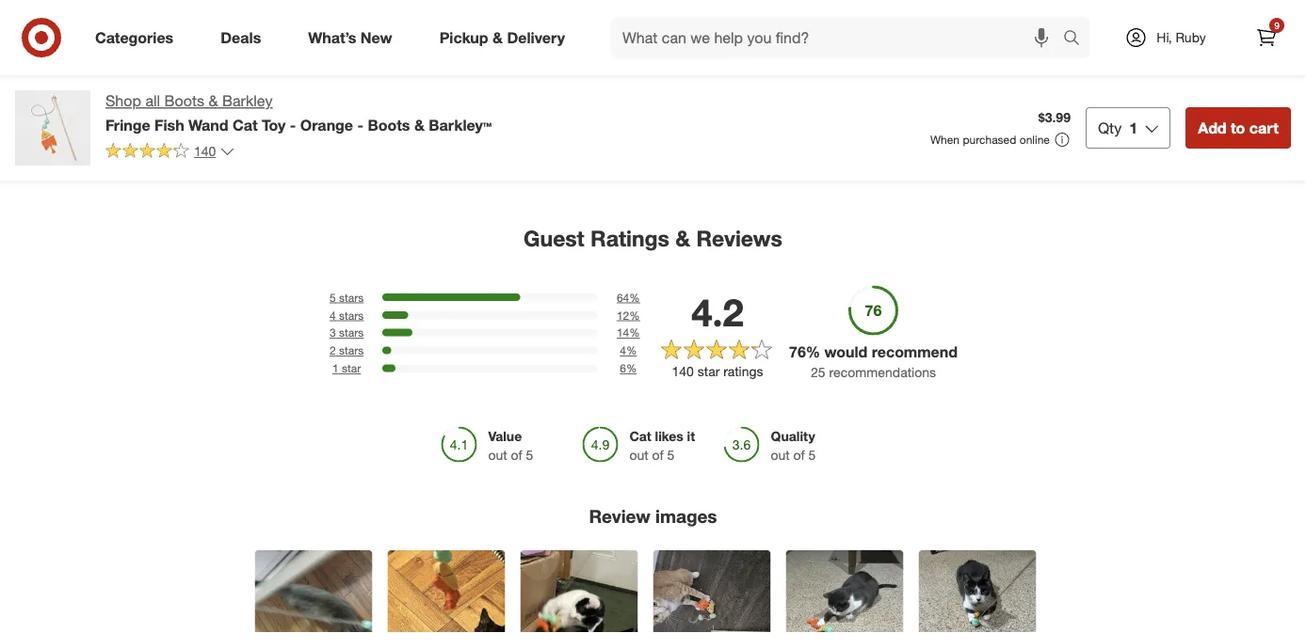 Task type: vqa. For each thing, say whether or not it's contained in the screenshot.
The Shop
yes



Task type: describe. For each thing, give the bounding box(es) containing it.
$11.49 for purina tidy cats 4-in-1 strength multi-cat clumping litter - 20lbs
[[26, 13, 66, 30]]

& inside $20.49 arm & hammer doubl
[[1207, 30, 1215, 46]]

recommend
[[872, 343, 958, 361]]

$28.49 tidy cats care alert cat litter - 8lbs sponsored
[[795, 13, 938, 77]]

strength
[[26, 46, 77, 63]]

4 stars
[[330, 308, 364, 322]]

images
[[655, 506, 717, 528]]

64
[[617, 290, 629, 305]]

12 %
[[617, 308, 640, 322]]

76
[[789, 343, 806, 361]]

star for 1
[[342, 361, 361, 376]]

when purchased online
[[930, 133, 1050, 147]]

shop
[[105, 92, 141, 110]]

care
[[854, 30, 882, 46]]

purina for purina tidy cats non- clumping 24/7 performance multiple cats litter - 25lbs
[[987, 30, 1024, 46]]

with
[[319, 30, 344, 46]]

cats inside $11.49 purina tidy cats clumping instant action cat litter - 20lbs sponsored
[[673, 30, 700, 46]]

litter inside $11.49 purina tidy cats 4-in-1 strength multi-cat clumping litter - 20lbs sponsored
[[87, 63, 117, 79]]

litter inside $28.49 tidy cats care alert cat litter - 8lbs sponsored
[[795, 46, 825, 63]]

value
[[488, 428, 522, 444]]

5 inside cat likes it out of 5
[[667, 447, 675, 463]]

barkley
[[222, 92, 273, 110]]

purina for purina tidy cats clumping instant action cat litter - 20lbs
[[603, 30, 640, 46]]

for
[[469, 63, 485, 79]]

5 inside value out of 5
[[526, 447, 533, 463]]

guest review image 2 of 6, zoom in image
[[387, 551, 505, 634]]

8lbs
[[838, 46, 862, 63]]

add to cart button
[[1186, 107, 1291, 149]]

140 for 140
[[194, 143, 216, 159]]

24/7 inside $8.59 purina tidy cats non- clumping 24/7 performance multiple cats litter - 25lbs
[[1047, 46, 1074, 63]]

% for 6
[[626, 361, 637, 376]]

$20.49 arm & hammer doubl
[[1179, 13, 1306, 96]]

in-
[[140, 30, 155, 46]]

likes
[[655, 428, 683, 444]]

1 star
[[332, 361, 361, 376]]

instant
[[663, 46, 703, 63]]

cart
[[1249, 119, 1279, 137]]

categories link
[[79, 17, 197, 58]]

3
[[330, 326, 336, 340]]

recommendations
[[829, 364, 936, 380]]

fish
[[155, 116, 184, 134]]

5 stars
[[330, 290, 364, 305]]

alert
[[886, 30, 914, 46]]

clumping inside $11.49 purina tidy cats clumping instant action cat litter - 20lbs sponsored
[[603, 46, 659, 63]]

litter inside purina tidy cats with glade tough odor solutions multiple cats clumping litter - 20lbs
[[279, 79, 309, 96]]

wand
[[188, 116, 228, 134]]

multi-
[[80, 46, 114, 63]]

tidy inside purina tidy cats with glade tough odor solutions multiple cats clumping litter - 20lbs
[[260, 30, 285, 46]]

new
[[361, 28, 392, 47]]

2 stars
[[330, 344, 364, 358]]

20lbs inside purina tidy cats 24/7 performance clumping cat litter for multiple cats - 20lbs
[[450, 79, 482, 96]]

140 for 140 star ratings
[[672, 363, 694, 380]]

- inside purina tidy cats 24/7 performance clumping cat litter for multiple cats - 20lbs
[[441, 79, 447, 96]]

tidy inside $8.59 purina tidy cats non- clumping 24/7 performance multiple cats litter - 25lbs
[[1028, 30, 1053, 46]]

6
[[620, 361, 626, 376]]

ratings
[[590, 225, 669, 251]]

20lbs inside purina tidy cats with glade tough odor solutions multiple cats clumping litter - 20lbs
[[322, 79, 354, 96]]

of inside cat likes it out of 5
[[652, 447, 664, 463]]

cats up when purchased online
[[987, 79, 1014, 96]]

cat likes it out of 5
[[629, 428, 695, 463]]

$8.59 purina tidy cats non- clumping 24/7 performance multiple cats litter - 25lbs
[[987, 13, 1117, 96]]

toy
[[262, 116, 286, 134]]

guest review image 6 of 6, zoom in image
[[919, 551, 1036, 634]]

stars for 3 stars
[[339, 326, 364, 340]]

6 %
[[620, 361, 637, 376]]

non-
[[1088, 30, 1117, 46]]

what's new link
[[292, 17, 416, 58]]

multiple inside purina tidy cats 24/7 performance clumping cat litter for multiple cats - 20lbs
[[488, 63, 535, 79]]

sponsored inside $11.49 purina tidy cats clumping instant action cat litter - 20lbs sponsored
[[603, 79, 658, 93]]

tough
[[257, 46, 293, 63]]

5 inside quality out of 5
[[808, 447, 816, 463]]

value out of 5
[[488, 428, 533, 463]]

of for value
[[511, 447, 522, 463]]

qty
[[1098, 119, 1122, 137]]

hammer
[[1219, 30, 1270, 46]]

& up wand
[[209, 92, 218, 110]]

shop all boots & barkley fringe fish wand cat toy - orange - boots & barkley™
[[105, 92, 492, 134]]

barkley™
[[429, 116, 492, 134]]

- right the orange
[[357, 116, 363, 134]]

clumping inside $8.59 purina tidy cats non- clumping 24/7 performance multiple cats litter - 25lbs
[[987, 46, 1043, 63]]

add to cart
[[1198, 119, 1279, 137]]

4 for 4 stars
[[330, 308, 336, 322]]

qty 1
[[1098, 119, 1138, 137]]

4 for 4 %
[[620, 344, 626, 358]]

140 link
[[105, 142, 235, 164]]

20lbs inside $11.49 purina tidy cats 4-in-1 strength multi-cat clumping litter - 20lbs sponsored
[[129, 63, 161, 79]]

all
[[145, 92, 160, 110]]

purina tidy cats with glade tough odor solutions multiple cats clumping litter - 20lbs
[[218, 30, 354, 96]]

fringe
[[105, 116, 150, 134]]

cat inside $11.49 purina tidy cats 4-in-1 strength multi-cat clumping litter - 20lbs sponsored
[[114, 46, 135, 63]]

multiple for clumping
[[1067, 63, 1113, 79]]

25lbs
[[1060, 79, 1092, 96]]

25
[[811, 364, 825, 380]]

cats inside $11.49 purina tidy cats 4-in-1 strength multi-cat clumping litter - 20lbs sponsored
[[96, 30, 123, 46]]

guest review image 1 of 6, zoom in image
[[255, 551, 372, 634]]

add
[[1198, 119, 1227, 137]]

24/7 inside purina tidy cats 24/7 performance clumping cat litter for multiple cats - 20lbs
[[511, 30, 538, 46]]

sponsored inside $28.49 tidy cats care alert cat litter - 8lbs sponsored
[[795, 63, 850, 77]]

out for quality out of 5
[[771, 447, 790, 463]]

ratings
[[723, 363, 763, 380]]

4.2
[[691, 290, 744, 336]]

- inside $11.49 purina tidy cats 4-in-1 strength multi-cat clumping litter - 20lbs sponsored
[[121, 63, 126, 79]]

search button
[[1055, 17, 1100, 62]]

pickup & delivery link
[[423, 17, 589, 58]]

0 vertical spatial boots
[[164, 92, 204, 110]]

delivery
[[507, 28, 565, 47]]

guest review image 3 of 6, zoom in image
[[520, 551, 638, 634]]

search
[[1055, 30, 1100, 49]]

review
[[589, 506, 650, 528]]

action
[[707, 46, 744, 63]]

review images
[[589, 506, 717, 528]]

online
[[1020, 133, 1050, 147]]

& right pickup
[[492, 28, 503, 47]]

cat inside $28.49 tidy cats care alert cat litter - 8lbs sponsored
[[918, 30, 938, 46]]

2
[[330, 344, 336, 358]]

- inside $8.59 purina tidy cats non- clumping 24/7 performance multiple cats litter - 25lbs
[[1052, 79, 1057, 96]]

litter inside purina tidy cats 24/7 performance clumping cat litter for multiple cats - 20lbs
[[435, 63, 465, 79]]

cat
[[629, 428, 651, 444]]

out inside cat likes it out of 5
[[629, 447, 649, 463]]

deals
[[221, 28, 261, 47]]

quality
[[771, 428, 815, 444]]



Task type: locate. For each thing, give the bounding box(es) containing it.
cats left 4-
[[96, 30, 123, 46]]

doubl
[[1273, 30, 1306, 46]]

when
[[930, 133, 960, 147]]

- inside purina tidy cats with glade tough odor solutions multiple cats clumping litter - 20lbs
[[313, 79, 318, 96]]

hi,
[[1157, 29, 1172, 46]]

cat inside shop all boots & barkley fringe fish wand cat toy - orange - boots & barkley™
[[233, 116, 258, 134]]

20lbs up all
[[129, 63, 161, 79]]

% for 4
[[626, 344, 637, 358]]

tidy left search
[[1028, 30, 1053, 46]]

solutions
[[218, 63, 273, 79]]

stars up 3 stars
[[339, 308, 364, 322]]

6 tidy from the left
[[1028, 30, 1053, 46]]

of down quality
[[793, 447, 805, 463]]

clumping left instant
[[603, 46, 659, 63]]

purina right new
[[411, 30, 448, 46]]

tidy inside $11.49 purina tidy cats 4-in-1 strength multi-cat clumping litter - 20lbs sponsored
[[68, 30, 93, 46]]

% for 12
[[629, 308, 640, 322]]

- left action on the right top of page
[[661, 63, 666, 79]]

12
[[617, 308, 629, 322]]

tidy inside $11.49 purina tidy cats clumping instant action cat litter - 20lbs sponsored
[[644, 30, 669, 46]]

cats left action on the right top of page
[[673, 30, 700, 46]]

% for 64
[[629, 290, 640, 305]]

arm
[[1179, 30, 1203, 46]]

stars up 4 stars
[[339, 290, 364, 305]]

multiple for tough
[[277, 63, 324, 79]]

tidy inside $28.49 tidy cats care alert cat litter - 8lbs sponsored
[[795, 30, 820, 46]]

purina left 'multi-'
[[26, 30, 64, 46]]

it
[[687, 428, 695, 444]]

4 up 6
[[620, 344, 626, 358]]

out down cat
[[629, 447, 649, 463]]

pickup & delivery
[[439, 28, 565, 47]]

of for quality
[[793, 447, 805, 463]]

stars for 5 stars
[[339, 290, 364, 305]]

4 stars from the top
[[339, 344, 364, 358]]

cat inside $11.49 purina tidy cats clumping instant action cat litter - 20lbs sponsored
[[603, 63, 623, 79]]

3 stars
[[330, 326, 364, 340]]

0 horizontal spatial 1
[[155, 30, 162, 46]]

% up 4 %
[[629, 326, 640, 340]]

1 horizontal spatial 1
[[332, 361, 339, 376]]

1 of from the left
[[511, 447, 522, 463]]

performance inside purina tidy cats 24/7 performance clumping cat litter for multiple cats - 20lbs
[[411, 46, 487, 63]]

1 horizontal spatial of
[[652, 447, 664, 463]]

out
[[488, 447, 507, 463], [629, 447, 649, 463], [771, 447, 790, 463]]

% down 4 %
[[626, 361, 637, 376]]

sponsored
[[795, 63, 850, 77], [26, 79, 82, 93], [218, 79, 274, 93], [411, 79, 466, 93], [603, 79, 658, 93], [987, 79, 1043, 93], [1179, 79, 1235, 93]]

out inside value out of 5
[[488, 447, 507, 463]]

140 right the 6 % on the bottom left
[[672, 363, 694, 380]]

4 purina from the left
[[603, 30, 640, 46]]

% up 14 %
[[629, 308, 640, 322]]

9
[[1274, 19, 1279, 31]]

guest
[[524, 225, 584, 251]]

stars for 4 stars
[[339, 308, 364, 322]]

tidy up for
[[452, 30, 477, 46]]

1 horizontal spatial 24/7
[[1047, 46, 1074, 63]]

of down value
[[511, 447, 522, 463]]

2 of from the left
[[652, 447, 664, 463]]

%
[[629, 290, 640, 305], [629, 308, 640, 322], [629, 326, 640, 340], [806, 343, 820, 361], [626, 344, 637, 358], [626, 361, 637, 376]]

$11.49 inside $11.49 purina tidy cats clumping instant action cat litter - 20lbs sponsored
[[603, 13, 642, 30]]

- inside $11.49 purina tidy cats clumping instant action cat litter - 20lbs sponsored
[[661, 63, 666, 79]]

$11.49 purina tidy cats 4-in-1 strength multi-cat clumping litter - 20lbs sponsored
[[26, 13, 162, 93]]

star for 140
[[697, 363, 720, 380]]

litter down odor on the top left
[[279, 79, 309, 96]]

24/7
[[511, 30, 538, 46], [1047, 46, 1074, 63]]

2 stars from the top
[[339, 308, 364, 322]]

% for 76
[[806, 343, 820, 361]]

1 right qty
[[1129, 119, 1138, 137]]

64 %
[[617, 290, 640, 305]]

$11.49 purina tidy cats clumping instant action cat litter - 20lbs sponsored
[[603, 13, 744, 93]]

cat left instant
[[603, 63, 623, 79]]

1 horizontal spatial star
[[697, 363, 720, 380]]

% up the 6 % on the bottom left
[[626, 344, 637, 358]]

% up '12 %'
[[629, 290, 640, 305]]

purina tidy cats 24/7 performance clumping cat litter for multiple cats - 20lbs
[[411, 30, 547, 96]]

litter left instant
[[627, 63, 657, 79]]

1 horizontal spatial 140
[[672, 363, 694, 380]]

1 vertical spatial 4
[[620, 344, 626, 358]]

orange
[[300, 116, 353, 134]]

cats right odor on the top left
[[327, 63, 354, 79]]

$11.49 up strength
[[26, 13, 66, 30]]

0 horizontal spatial boots
[[164, 92, 204, 110]]

of inside value out of 5
[[511, 447, 522, 463]]

1 vertical spatial boots
[[368, 116, 410, 134]]

ruby
[[1176, 29, 1206, 46]]

1 multiple from the left
[[277, 63, 324, 79]]

&
[[492, 28, 503, 47], [1207, 30, 1215, 46], [209, 92, 218, 110], [414, 116, 425, 134], [675, 225, 690, 251]]

0 horizontal spatial out
[[488, 447, 507, 463]]

of down likes
[[652, 447, 664, 463]]

0 horizontal spatial 24/7
[[511, 30, 538, 46]]

cat
[[918, 30, 938, 46], [114, 46, 135, 63], [411, 63, 431, 79], [603, 63, 623, 79], [233, 116, 258, 134]]

$8.59
[[987, 13, 1019, 30]]

tidy inside purina tidy cats 24/7 performance clumping cat litter for multiple cats - 20lbs
[[452, 30, 477, 46]]

performance inside $8.59 purina tidy cats non- clumping 24/7 performance multiple cats litter - 25lbs
[[987, 63, 1063, 79]]

-
[[829, 46, 834, 63], [121, 63, 126, 79], [661, 63, 666, 79], [313, 79, 318, 96], [441, 79, 447, 96], [1052, 79, 1057, 96], [290, 116, 296, 134], [357, 116, 363, 134]]

cats up for
[[480, 30, 508, 46]]

out down value
[[488, 447, 507, 463]]

litter up $3.99
[[1018, 79, 1048, 96]]

1 out from the left
[[488, 447, 507, 463]]

5 tidy from the left
[[795, 30, 820, 46]]

20lbs up the orange
[[322, 79, 354, 96]]

- left 25lbs
[[1052, 79, 1057, 96]]

purina inside $8.59 purina tidy cats non- clumping 24/7 performance multiple cats litter - 25lbs
[[987, 30, 1024, 46]]

cat left in- on the left top of the page
[[114, 46, 135, 63]]

2 horizontal spatial multiple
[[1067, 63, 1113, 79]]

3 multiple from the left
[[1067, 63, 1113, 79]]

1 down 2
[[332, 361, 339, 376]]

cats left care
[[823, 30, 851, 46]]

140 down wand
[[194, 143, 216, 159]]

4 tidy from the left
[[644, 30, 669, 46]]

purina for purina tidy cats 4-in-1 strength multi-cat clumping litter - 20lbs
[[26, 30, 64, 46]]

0 vertical spatial 140
[[194, 143, 216, 159]]

cats left with
[[288, 30, 316, 46]]

clumping right for
[[490, 46, 547, 63]]

boots right the orange
[[368, 116, 410, 134]]

guest review image 5 of 6, zoom in image
[[786, 551, 903, 634]]

- inside $28.49 tidy cats care alert cat litter - 8lbs sponsored
[[829, 46, 834, 63]]

hi, ruby
[[1157, 29, 1206, 46]]

- left 8lbs
[[829, 46, 834, 63]]

20lbs up barkley™
[[450, 79, 482, 96]]

1 tidy from the left
[[68, 30, 93, 46]]

purina inside purina tidy cats with glade tough odor solutions multiple cats clumping litter - 20lbs
[[218, 30, 256, 46]]

stars for 2 stars
[[339, 344, 364, 358]]

out inside quality out of 5
[[771, 447, 790, 463]]

1 horizontal spatial $11.49
[[603, 13, 642, 30]]

3 stars from the top
[[339, 326, 364, 340]]

1 horizontal spatial 4
[[620, 344, 626, 358]]

purina inside $11.49 purina tidy cats clumping instant action cat litter - 20lbs sponsored
[[603, 30, 640, 46]]

$3.99
[[1038, 109, 1071, 126]]

20lbs left action on the right top of page
[[670, 63, 702, 79]]

out down quality
[[771, 447, 790, 463]]

% up 25
[[806, 343, 820, 361]]

4-
[[127, 30, 140, 46]]

20lbs inside $11.49 purina tidy cats clumping instant action cat litter - 20lbs sponsored
[[670, 63, 702, 79]]

& right arm
[[1207, 30, 1215, 46]]

out for value out of 5
[[488, 447, 507, 463]]

quality out of 5
[[771, 428, 816, 463]]

multiple down search button
[[1067, 63, 1113, 79]]

purina left instant
[[603, 30, 640, 46]]

3 purina from the left
[[411, 30, 448, 46]]

& left barkley™
[[414, 116, 425, 134]]

- up shop
[[121, 63, 126, 79]]

guest ratings & reviews
[[524, 225, 782, 251]]

0 horizontal spatial performance
[[411, 46, 487, 63]]

cat right alert
[[918, 30, 938, 46]]

star down '2 stars'
[[342, 361, 361, 376]]

categories
[[95, 28, 173, 47]]

2 $11.49 from the left
[[603, 13, 642, 30]]

1 purina from the left
[[26, 30, 64, 46]]

- down odor on the top left
[[313, 79, 318, 96]]

cat left for
[[411, 63, 431, 79]]

9 link
[[1246, 17, 1287, 58]]

$28.49
[[795, 13, 834, 30]]

purchased
[[963, 133, 1016, 147]]

litter up shop
[[87, 63, 117, 79]]

guest review image 4 of 6, zoom in image
[[653, 551, 771, 634]]

star
[[342, 361, 361, 376], [697, 363, 720, 380]]

boots
[[164, 92, 204, 110], [368, 116, 410, 134]]

$11.49 for purina tidy cats clumping instant action cat litter - 20lbs
[[603, 13, 642, 30]]

stars
[[339, 290, 364, 305], [339, 308, 364, 322], [339, 326, 364, 340], [339, 344, 364, 358]]

of inside quality out of 5
[[793, 447, 805, 463]]

clumping inside purina tidy cats with glade tough odor solutions multiple cats clumping litter - 20lbs
[[218, 79, 275, 96]]

4 %
[[620, 344, 637, 358]]

1 right 4-
[[155, 30, 162, 46]]

tidy left 4-
[[68, 30, 93, 46]]

multiple
[[277, 63, 324, 79], [488, 63, 535, 79], [1067, 63, 1113, 79]]

litter inside $8.59 purina tidy cats non- clumping 24/7 performance multiple cats litter - 25lbs
[[1018, 79, 1048, 96]]

4 up 3
[[330, 308, 336, 322]]

0 horizontal spatial multiple
[[277, 63, 324, 79]]

14
[[617, 326, 629, 340]]

clumping inside purina tidy cats 24/7 performance clumping cat litter for multiple cats - 20lbs
[[490, 46, 547, 63]]

20lbs
[[129, 63, 161, 79], [670, 63, 702, 79], [322, 79, 354, 96], [450, 79, 482, 96]]

purina up solutions at the top left of page
[[218, 30, 256, 46]]

tidy right the glade at the top left of the page
[[260, 30, 285, 46]]

to
[[1231, 119, 1245, 137]]

sponsored inside $11.49 purina tidy cats 4-in-1 strength multi-cat clumping litter - 20lbs sponsored
[[26, 79, 82, 93]]

1 horizontal spatial out
[[629, 447, 649, 463]]

3 of from the left
[[793, 447, 805, 463]]

$11.49 inside $11.49 purina tidy cats 4-in-1 strength multi-cat clumping litter - 20lbs sponsored
[[26, 13, 66, 30]]

clumping down '$8.59'
[[987, 46, 1043, 63]]

$20.49
[[1179, 13, 1218, 30]]

1 stars from the top
[[339, 290, 364, 305]]

clumping inside $11.49 purina tidy cats 4-in-1 strength multi-cat clumping litter - 20lbs sponsored
[[26, 63, 83, 79]]

what's new
[[308, 28, 392, 47]]

cat down barkley
[[233, 116, 258, 134]]

& right ratings
[[675, 225, 690, 251]]

tidy
[[68, 30, 93, 46], [260, 30, 285, 46], [452, 30, 477, 46], [644, 30, 669, 46], [795, 30, 820, 46], [1028, 30, 1053, 46]]

1 $11.49 from the left
[[26, 13, 66, 30]]

- left for
[[441, 79, 447, 96]]

multiple down the pickup & delivery link on the left
[[488, 63, 535, 79]]

purina left search
[[987, 30, 1024, 46]]

stars down 3 stars
[[339, 344, 364, 358]]

2 purina from the left
[[218, 30, 256, 46]]

2 vertical spatial 1
[[332, 361, 339, 376]]

% for 14
[[629, 326, 640, 340]]

image of fringe fish wand cat toy - orange - boots & barkley™ image
[[15, 90, 90, 166]]

tidy left action on the right top of page
[[644, 30, 669, 46]]

5 purina from the left
[[987, 30, 1024, 46]]

2 horizontal spatial of
[[793, 447, 805, 463]]

0 horizontal spatial $11.49
[[26, 13, 66, 30]]

pickup
[[439, 28, 488, 47]]

boots up the fish
[[164, 92, 204, 110]]

0 horizontal spatial 4
[[330, 308, 336, 322]]

76 % would recommend 25 recommendations
[[789, 343, 958, 380]]

140 star ratings
[[672, 363, 763, 380]]

1 vertical spatial 140
[[672, 363, 694, 380]]

multiple up shop all boots & barkley fringe fish wand cat toy - orange - boots & barkley™
[[277, 63, 324, 79]]

cats up barkley™
[[411, 79, 438, 96]]

% inside the '76 % would recommend 25 recommendations'
[[806, 343, 820, 361]]

litter
[[795, 46, 825, 63], [87, 63, 117, 79], [435, 63, 465, 79], [627, 63, 657, 79], [279, 79, 309, 96], [1018, 79, 1048, 96]]

2 horizontal spatial out
[[771, 447, 790, 463]]

3 tidy from the left
[[452, 30, 477, 46]]

of
[[511, 447, 522, 463], [652, 447, 664, 463], [793, 447, 805, 463]]

purina inside $11.49 purina tidy cats 4-in-1 strength multi-cat clumping litter - 20lbs sponsored
[[26, 30, 64, 46]]

odor
[[296, 46, 326, 63]]

litter inside $11.49 purina tidy cats clumping instant action cat litter - 20lbs sponsored
[[627, 63, 657, 79]]

5
[[330, 290, 336, 305], [526, 447, 533, 463], [667, 447, 675, 463], [808, 447, 816, 463]]

what's
[[308, 28, 356, 47]]

clumping down the glade at the top left of the page
[[218, 79, 275, 96]]

0 horizontal spatial of
[[511, 447, 522, 463]]

purina inside purina tidy cats 24/7 performance clumping cat litter for multiple cats - 20lbs
[[411, 30, 448, 46]]

1 vertical spatial 1
[[1129, 119, 1138, 137]]

star left ratings
[[697, 363, 720, 380]]

0 horizontal spatial 140
[[194, 143, 216, 159]]

0 vertical spatial 1
[[155, 30, 162, 46]]

$11.49 right delivery
[[603, 13, 642, 30]]

2 tidy from the left
[[260, 30, 285, 46]]

2 out from the left
[[629, 447, 649, 463]]

multiple inside $8.59 purina tidy cats non- clumping 24/7 performance multiple cats litter - 25lbs
[[1067, 63, 1113, 79]]

glade
[[218, 46, 254, 63]]

cats left non- on the top right of page
[[1057, 30, 1084, 46]]

litter down "$28.49"
[[795, 46, 825, 63]]

1 horizontal spatial boots
[[368, 116, 410, 134]]

2 horizontal spatial 1
[[1129, 119, 1138, 137]]

1 horizontal spatial performance
[[987, 63, 1063, 79]]

clumping up 'image of fringe fish wand cat toy - orange - boots & barkley™'
[[26, 63, 83, 79]]

What can we help you find? suggestions appear below search field
[[611, 17, 1068, 58]]

litter left for
[[435, 63, 465, 79]]

multiple inside purina tidy cats with glade tough odor solutions multiple cats clumping litter - 20lbs
[[277, 63, 324, 79]]

0 horizontal spatial star
[[342, 361, 361, 376]]

1 inside $11.49 purina tidy cats 4-in-1 strength multi-cat clumping litter - 20lbs sponsored
[[155, 30, 162, 46]]

1
[[155, 30, 162, 46], [1129, 119, 1138, 137], [332, 361, 339, 376]]

- right toy
[[290, 116, 296, 134]]

cats inside $28.49 tidy cats care alert cat litter - 8lbs sponsored
[[823, 30, 851, 46]]

14 %
[[617, 326, 640, 340]]

2 multiple from the left
[[488, 63, 535, 79]]

1 horizontal spatial multiple
[[488, 63, 535, 79]]

tidy left 8lbs
[[795, 30, 820, 46]]

3 out from the left
[[771, 447, 790, 463]]

stars up '2 stars'
[[339, 326, 364, 340]]

cat inside purina tidy cats 24/7 performance clumping cat litter for multiple cats - 20lbs
[[411, 63, 431, 79]]

deals link
[[205, 17, 285, 58]]

clumping
[[490, 46, 547, 63], [603, 46, 659, 63], [987, 46, 1043, 63], [26, 63, 83, 79], [218, 79, 275, 96]]

0 vertical spatial 4
[[330, 308, 336, 322]]



